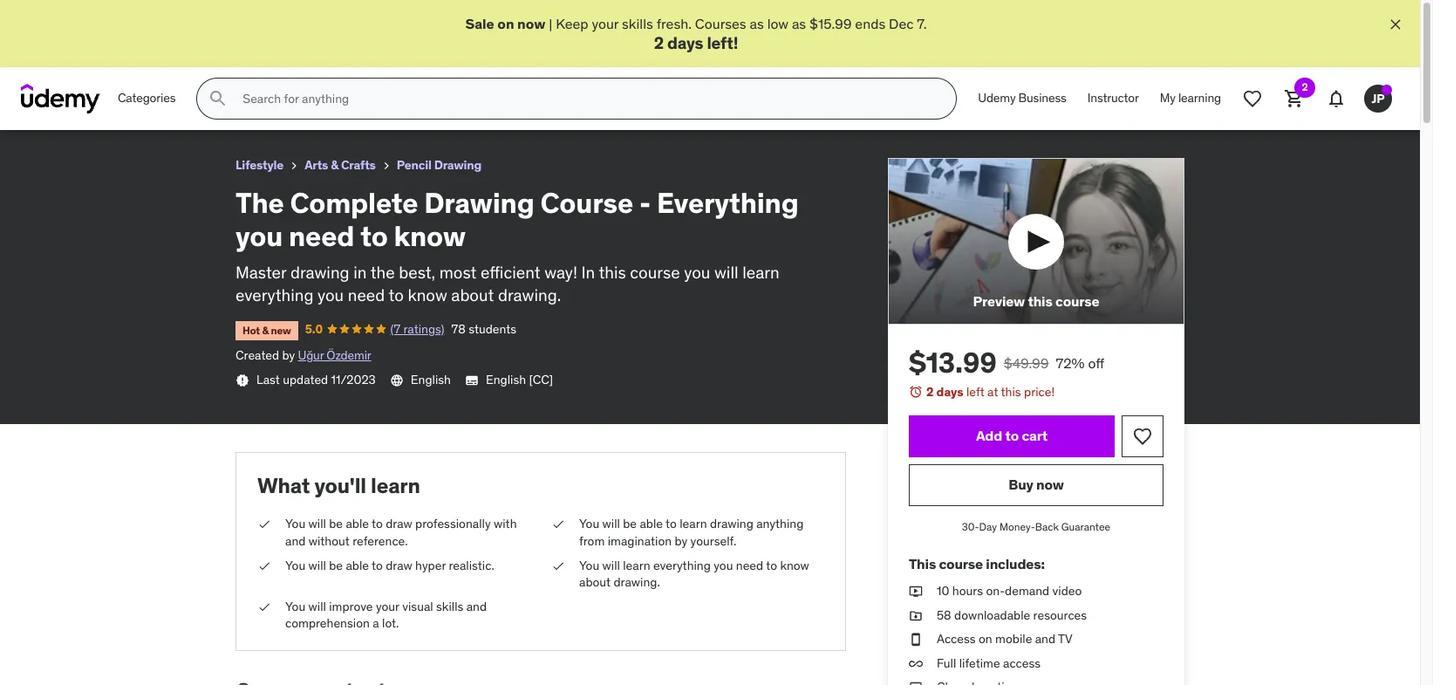 Task type: locate. For each thing, give the bounding box(es) containing it.
0 horizontal spatial now
[[518, 15, 546, 32]]

you
[[285, 516, 306, 532], [579, 516, 600, 532], [285, 557, 306, 573], [579, 557, 600, 573], [285, 598, 306, 614]]

30-day money-back guarantee
[[962, 520, 1111, 533]]

the complete drawing course - everything you need to know master drawing in the best, most efficient way! in this course you will learn everything you need to know about drawing.
[[236, 185, 799, 306]]

now right buy
[[1037, 476, 1064, 493]]

1 vertical spatial this
[[1028, 293, 1053, 310]]

1 vertical spatial drawing.
[[614, 574, 660, 590]]

will down from
[[603, 557, 620, 573]]

0 horizontal spatial 2
[[654, 33, 664, 54]]

skills
[[622, 15, 653, 32], [436, 598, 464, 614]]

0 horizontal spatial drawing
[[291, 262, 350, 283]]

will inside the complete drawing course - everything you need to know master drawing in the best, most efficient way! in this course you will learn everything you need to know about drawing.
[[715, 262, 739, 283]]

this inside the complete drawing course - everything you need to know master drawing in the best, most efficient way! in this course you will learn everything you need to know about drawing.
[[599, 262, 626, 283]]

lot.
[[382, 616, 399, 631]]

about inside "you will learn everything you need to know about drawing."
[[579, 574, 611, 590]]

1 vertical spatial about
[[579, 574, 611, 590]]

yourself.
[[691, 533, 737, 549]]

you inside "you will learn everything you need to know about drawing."
[[579, 557, 600, 573]]

you will be able to learn drawing anything from imagination by yourself.
[[579, 516, 804, 549]]

0 vertical spatial and
[[285, 533, 306, 549]]

2 horizontal spatial this
[[1028, 293, 1053, 310]]

0 vertical spatial course
[[630, 262, 680, 283]]

efficient
[[481, 262, 541, 283]]

you inside you will be able to learn drawing anything from imagination by yourself.
[[579, 516, 600, 532]]

created by uğur özdemir
[[236, 348, 371, 363]]

days down fresh.
[[668, 33, 704, 54]]

will for you will learn everything you need to know about drawing.
[[603, 557, 620, 573]]

draw inside you will be able to draw professionally with and without reference.
[[386, 516, 413, 532]]

learn
[[743, 262, 780, 283], [371, 472, 421, 499], [680, 516, 707, 532], [623, 557, 651, 573]]

1 horizontal spatial and
[[467, 598, 487, 614]]

this right in
[[599, 262, 626, 283]]

0 horizontal spatial as
[[750, 15, 764, 32]]

arts
[[305, 157, 328, 173]]

about down from
[[579, 574, 611, 590]]

on up full lifetime access
[[979, 631, 993, 647]]

learn down imagination
[[623, 557, 651, 573]]

on right sale
[[498, 15, 514, 32]]

& right the hot
[[262, 324, 269, 337]]

0 vertical spatial your
[[592, 15, 619, 32]]

1 horizontal spatial as
[[792, 15, 807, 32]]

know down best,
[[408, 285, 448, 306]]

1 vertical spatial now
[[1037, 476, 1064, 493]]

off
[[1089, 355, 1105, 372]]

0 horizontal spatial by
[[282, 348, 295, 363]]

1 horizontal spatial your
[[592, 15, 619, 32]]

you inside you will be able to draw professionally with and without reference.
[[285, 516, 306, 532]]

hot
[[243, 324, 260, 337]]

0 horizontal spatial your
[[376, 598, 399, 614]]

my
[[1160, 90, 1176, 106]]

full
[[937, 655, 957, 671]]

on-
[[987, 583, 1005, 599]]

0 vertical spatial drawing
[[434, 157, 482, 173]]

need down 'yourself.'
[[736, 557, 764, 573]]

english [cc]
[[486, 372, 553, 387]]

english right course language image at the left bottom of the page
[[411, 372, 451, 387]]

need down "in"
[[348, 285, 385, 306]]

1 vertical spatial on
[[979, 631, 993, 647]]

will down everything
[[715, 262, 739, 283]]

will
[[715, 262, 739, 283], [309, 516, 326, 532], [603, 516, 620, 532], [309, 557, 326, 573], [603, 557, 620, 573], [309, 598, 326, 614]]

skills right 'visual'
[[436, 598, 464, 614]]

price!
[[1025, 384, 1055, 400]]

everything inside "you will learn everything you need to know about drawing."
[[654, 557, 711, 573]]

1 vertical spatial &
[[262, 324, 269, 337]]

draw down reference.
[[386, 557, 413, 573]]

drawing down pencil drawing link
[[424, 185, 535, 221]]

58
[[937, 607, 952, 623]]

comprehension
[[285, 616, 370, 631]]

way!
[[545, 262, 578, 283]]

0 vertical spatial about
[[451, 285, 494, 306]]

2 vertical spatial know
[[781, 557, 810, 573]]

1 horizontal spatial english
[[486, 372, 526, 387]]

drawing inside the complete drawing course - everything you need to know master drawing in the best, most efficient way! in this course you will learn everything you need to know about drawing.
[[291, 262, 350, 283]]

this
[[599, 262, 626, 283], [1028, 293, 1053, 310], [1001, 384, 1022, 400]]

days
[[668, 33, 704, 54], [937, 384, 964, 400]]

1 horizontal spatial everything
[[654, 557, 711, 573]]

this right at
[[1001, 384, 1022, 400]]

will down without
[[309, 557, 326, 573]]

by left 'yourself.'
[[675, 533, 688, 549]]

2 vertical spatial need
[[736, 557, 764, 573]]

0 horizontal spatial this
[[599, 262, 626, 283]]

you for you will be able to learn drawing anything from imagination by yourself.
[[579, 516, 600, 532]]

xsmall image for you will improve your visual skills and comprehension a lot.
[[257, 598, 271, 616]]

1 horizontal spatial on
[[979, 631, 993, 647]]

2 for 2
[[1302, 80, 1309, 94]]

everything
[[236, 285, 314, 306], [654, 557, 711, 573]]

xsmall image for you will learn everything you need to know about drawing.
[[552, 557, 566, 574]]

0 vertical spatial on
[[498, 15, 514, 32]]

58 downloadable resources
[[937, 607, 1087, 623]]

be up without
[[329, 516, 343, 532]]

be for without
[[329, 516, 343, 532]]

2 left the notifications icon
[[1302, 80, 1309, 94]]

0 vertical spatial 2
[[654, 33, 664, 54]]

1 horizontal spatial now
[[1037, 476, 1064, 493]]

2 vertical spatial this
[[1001, 384, 1022, 400]]

this right preview
[[1028, 293, 1053, 310]]

0 vertical spatial draw
[[386, 516, 413, 532]]

0 vertical spatial skills
[[622, 15, 653, 32]]

2 link
[[1274, 78, 1316, 120]]

0 vertical spatial now
[[518, 15, 546, 32]]

drawing left "in"
[[291, 262, 350, 283]]

instructor
[[1088, 90, 1140, 106]]

0 horizontal spatial days
[[668, 33, 704, 54]]

as left low
[[750, 15, 764, 32]]

2 for 2 days left at this price!
[[927, 384, 934, 400]]

by left uğur
[[282, 348, 295, 363]]

drawing. down efficient
[[498, 285, 561, 306]]

0 horizontal spatial and
[[285, 533, 306, 549]]

0 horizontal spatial english
[[411, 372, 451, 387]]

everything down master
[[236, 285, 314, 306]]

0 horizontal spatial course
[[630, 262, 680, 283]]

you have alerts image
[[1382, 85, 1393, 95]]

as right low
[[792, 15, 807, 32]]

1 horizontal spatial this
[[1001, 384, 1022, 400]]

days left left on the right of the page
[[937, 384, 964, 400]]

1 vertical spatial days
[[937, 384, 964, 400]]

2 right alarm icon
[[927, 384, 934, 400]]

now left | at the left top of the page
[[518, 15, 546, 32]]

to up reference.
[[372, 516, 383, 532]]

able up reference.
[[346, 516, 369, 532]]

be down without
[[329, 557, 343, 573]]

professionally
[[415, 516, 491, 532]]

everything inside the complete drawing course - everything you need to know master drawing in the best, most efficient way! in this course you will learn everything you need to know about drawing.
[[236, 285, 314, 306]]

0 vertical spatial days
[[668, 33, 704, 54]]

2 down fresh.
[[654, 33, 664, 54]]

-
[[640, 185, 651, 221]]

1 horizontal spatial about
[[579, 574, 611, 590]]

will up from
[[603, 516, 620, 532]]

hours
[[953, 583, 984, 599]]

about down most on the top of page
[[451, 285, 494, 306]]

able inside you will be able to draw professionally with and without reference.
[[346, 516, 369, 532]]

mobile
[[996, 631, 1033, 647]]

be inside you will be able to draw professionally with and without reference.
[[329, 516, 343, 532]]

1 vertical spatial your
[[376, 598, 399, 614]]

course right in
[[630, 262, 680, 283]]

drawing up 'yourself.'
[[710, 516, 754, 532]]

learn inside you will be able to learn drawing anything from imagination by yourself.
[[680, 516, 707, 532]]

you up master
[[236, 219, 283, 254]]

on
[[498, 15, 514, 32], [979, 631, 993, 647]]

you down everything
[[684, 262, 711, 283]]

be up imagination
[[623, 516, 637, 532]]

& right arts
[[331, 157, 339, 173]]

1 english from the left
[[411, 372, 451, 387]]

drawing. down imagination
[[614, 574, 660, 590]]

learn down everything
[[743, 262, 780, 283]]

2 english from the left
[[486, 372, 526, 387]]

1 vertical spatial course
[[1056, 293, 1100, 310]]

and left tv
[[1036, 631, 1056, 647]]

1 vertical spatial everything
[[654, 557, 711, 573]]

xsmall image
[[379, 159, 393, 173], [236, 373, 250, 387], [257, 516, 271, 533], [552, 516, 566, 533], [257, 557, 271, 574], [909, 655, 923, 672]]

1 vertical spatial drawing
[[424, 185, 535, 221]]

2 vertical spatial 2
[[927, 384, 934, 400]]

to up imagination
[[666, 516, 677, 532]]

the
[[236, 185, 284, 221]]

skills left fresh.
[[622, 15, 653, 32]]

imagination
[[608, 533, 672, 549]]

1 vertical spatial wishlist image
[[1133, 426, 1154, 447]]

1 vertical spatial 2
[[1302, 80, 1309, 94]]

2 horizontal spatial 2
[[1302, 80, 1309, 94]]

2 as from the left
[[792, 15, 807, 32]]

1 vertical spatial drawing
[[710, 516, 754, 532]]

by
[[282, 348, 295, 363], [675, 533, 688, 549]]

0 horizontal spatial everything
[[236, 285, 314, 306]]

courses
[[695, 15, 747, 32]]

2 inside sale on now | keep your skills fresh. courses as low as $15.99 ends dec 7. 2 days left!
[[654, 33, 664, 54]]

2 inside "link"
[[1302, 80, 1309, 94]]

complete
[[290, 185, 418, 221]]

you will be able to draw hyper realistic.
[[285, 557, 495, 573]]

learn up 'yourself.'
[[680, 516, 707, 532]]

0 vertical spatial this
[[599, 262, 626, 283]]

0 horizontal spatial &
[[262, 324, 269, 337]]

full lifetime access
[[937, 655, 1041, 671]]

1 horizontal spatial drawing
[[710, 516, 754, 532]]

0 vertical spatial drawing
[[291, 262, 350, 283]]

will up without
[[309, 516, 326, 532]]

your right keep
[[592, 15, 619, 32]]

improve
[[329, 598, 373, 614]]

know inside "you will learn everything you need to know about drawing."
[[781, 557, 810, 573]]

1 horizontal spatial wishlist image
[[1243, 88, 1264, 109]]

$13.99
[[909, 345, 997, 381]]

2 horizontal spatial course
[[1056, 293, 1100, 310]]

alarm image
[[909, 385, 923, 399]]

will inside you will be able to draw professionally with and without reference.
[[309, 516, 326, 532]]

everything down you will be able to learn drawing anything from imagination by yourself. at the bottom of the page
[[654, 557, 711, 573]]

you down 'yourself.'
[[714, 557, 733, 573]]

able inside you will be able to learn drawing anything from imagination by yourself.
[[640, 516, 663, 532]]

you for you will be able to draw professionally with and without reference.
[[285, 516, 306, 532]]

2 draw from the top
[[386, 557, 413, 573]]

0 horizontal spatial drawing.
[[498, 285, 561, 306]]

to left cart
[[1006, 427, 1019, 445]]

about
[[451, 285, 494, 306], [579, 574, 611, 590]]

5.0
[[305, 321, 323, 337]]

0 horizontal spatial about
[[451, 285, 494, 306]]

tv
[[1059, 631, 1073, 647]]

1 vertical spatial skills
[[436, 598, 464, 614]]

cart
[[1022, 427, 1048, 445]]

2 vertical spatial and
[[1036, 631, 1056, 647]]

this inside "button"
[[1028, 293, 1053, 310]]

özdemir
[[327, 348, 371, 363]]

able up imagination
[[640, 516, 663, 532]]

be inside you will be able to learn drawing anything from imagination by yourself.
[[623, 516, 637, 532]]

your up the "lot."
[[376, 598, 399, 614]]

you inside you will improve your visual skills and comprehension a lot.
[[285, 598, 306, 614]]

and left without
[[285, 533, 306, 549]]

days inside sale on now | keep your skills fresh. courses as low as $15.99 ends dec 7. 2 days left!
[[668, 33, 704, 54]]

you up the 5.0
[[318, 285, 344, 306]]

guarantee
[[1062, 520, 1111, 533]]

low
[[768, 15, 789, 32]]

wishlist image
[[1243, 88, 1264, 109], [1133, 426, 1154, 447]]

notifications image
[[1326, 88, 1347, 109]]

0 vertical spatial &
[[331, 157, 339, 173]]

closed captions image
[[465, 373, 479, 387]]

draw
[[386, 516, 413, 532], [386, 557, 413, 573]]

on for access on mobile and tv
[[979, 631, 993, 647]]

1 horizontal spatial 2
[[927, 384, 934, 400]]

most
[[440, 262, 477, 283]]

to
[[361, 219, 388, 254], [389, 285, 404, 306], [1006, 427, 1019, 445], [372, 516, 383, 532], [666, 516, 677, 532], [372, 557, 383, 573], [766, 557, 778, 573]]

xsmall image for last updated 11/2023
[[236, 373, 250, 387]]

course inside "button"
[[1056, 293, 1100, 310]]

0 horizontal spatial skills
[[436, 598, 464, 614]]

to down the anything
[[766, 557, 778, 573]]

1 horizontal spatial course
[[939, 555, 983, 572]]

to down reference.
[[372, 557, 383, 573]]

left
[[967, 384, 985, 400]]

1 horizontal spatial by
[[675, 533, 688, 549]]

course up hours
[[939, 555, 983, 572]]

xsmall image for you will be able to draw hyper realistic.
[[257, 557, 271, 574]]

you inside "you will learn everything you need to know about drawing."
[[714, 557, 733, 573]]

sale on now | keep your skills fresh. courses as low as $15.99 ends dec 7. 2 days left!
[[466, 15, 927, 54]]

1 as from the left
[[750, 15, 764, 32]]

udemy
[[979, 90, 1016, 106]]

and down realistic.
[[467, 598, 487, 614]]

need inside "you will learn everything you need to know about drawing."
[[736, 557, 764, 573]]

english right closed captions image
[[486, 372, 526, 387]]

draw for professionally
[[386, 516, 413, 532]]

hot & new
[[243, 324, 291, 337]]

0 vertical spatial by
[[282, 348, 295, 363]]

$15.99
[[810, 15, 852, 32]]

last
[[257, 372, 280, 387]]

1 horizontal spatial drawing.
[[614, 574, 660, 590]]

11/2023
[[331, 372, 376, 387]]

1 vertical spatial draw
[[386, 557, 413, 573]]

2 horizontal spatial and
[[1036, 631, 1056, 647]]

0 vertical spatial everything
[[236, 285, 314, 306]]

without
[[309, 533, 350, 549]]

able for imagination
[[640, 516, 663, 532]]

xsmall image for 10 hours on-demand video
[[909, 583, 923, 600]]

draw up reference.
[[386, 516, 413, 532]]

learn up you will be able to draw professionally with and without reference.
[[371, 472, 421, 499]]

will up comprehension
[[309, 598, 326, 614]]

uğur özdemir link
[[298, 348, 371, 363]]

you for you will learn everything you need to know about drawing.
[[579, 557, 600, 573]]

on inside sale on now | keep your skills fresh. courses as low as $15.99 ends dec 7. 2 days left!
[[498, 15, 514, 32]]

1 horizontal spatial days
[[937, 384, 964, 400]]

1 horizontal spatial &
[[331, 157, 339, 173]]

know down the anything
[[781, 557, 810, 573]]

0 horizontal spatial on
[[498, 15, 514, 32]]

now
[[518, 15, 546, 32], [1037, 476, 1064, 493]]

jp link
[[1358, 78, 1400, 120]]

1 vertical spatial and
[[467, 598, 487, 614]]

1 horizontal spatial skills
[[622, 15, 653, 32]]

0 vertical spatial need
[[289, 219, 355, 254]]

will inside you will improve your visual skills and comprehension a lot.
[[309, 598, 326, 614]]

know up best,
[[394, 219, 466, 254]]

xsmall image
[[287, 159, 301, 173], [552, 557, 566, 574], [909, 583, 923, 600], [257, 598, 271, 616], [909, 607, 923, 624], [909, 631, 923, 648], [909, 679, 923, 685]]

0 vertical spatial drawing.
[[498, 285, 561, 306]]

this
[[909, 555, 936, 572]]

1 draw from the top
[[386, 516, 413, 532]]

drawing right pencil
[[434, 157, 482, 173]]

1 vertical spatial by
[[675, 533, 688, 549]]

business
[[1019, 90, 1067, 106]]

will for you will improve your visual skills and comprehension a lot.
[[309, 598, 326, 614]]

will for you will be able to draw professionally with and without reference.
[[309, 516, 326, 532]]

need up "in"
[[289, 219, 355, 254]]

will inside you will be able to learn drawing anything from imagination by yourself.
[[603, 516, 620, 532]]

will inside "you will learn everything you need to know about drawing."
[[603, 557, 620, 573]]

course up 72%
[[1056, 293, 1100, 310]]



Task type: vqa. For each thing, say whether or not it's contained in the screenshot.
private
no



Task type: describe. For each thing, give the bounding box(es) containing it.
lifestyle link
[[236, 155, 284, 176]]

now inside buy now button
[[1037, 476, 1064, 493]]

realistic.
[[449, 557, 495, 573]]

able down reference.
[[346, 557, 369, 573]]

categories button
[[107, 78, 186, 120]]

now inside sale on now | keep your skills fresh. courses as low as $15.99 ends dec 7. 2 days left!
[[518, 15, 546, 32]]

to up the
[[361, 219, 388, 254]]

shopping cart with 2 items image
[[1285, 88, 1306, 109]]

uğur
[[298, 348, 324, 363]]

created
[[236, 348, 279, 363]]

to inside button
[[1006, 427, 1019, 445]]

this course includes:
[[909, 555, 1045, 572]]

you for you will be able to draw hyper realistic.
[[285, 557, 306, 573]]

(7
[[390, 321, 401, 337]]

buy now
[[1009, 476, 1064, 493]]

lifetime
[[960, 655, 1001, 671]]

0 vertical spatial wishlist image
[[1243, 88, 1264, 109]]

buy
[[1009, 476, 1034, 493]]

crafts
[[341, 157, 376, 173]]

in
[[582, 262, 595, 283]]

pencil
[[397, 157, 432, 173]]

buy now button
[[909, 464, 1164, 506]]

preview this course
[[973, 293, 1100, 310]]

and inside you will improve your visual skills and comprehension a lot.
[[467, 598, 487, 614]]

to inside you will be able to learn drawing anything from imagination by yourself.
[[666, 516, 677, 532]]

new
[[271, 324, 291, 337]]

1 vertical spatial know
[[408, 285, 448, 306]]

english for english [cc]
[[486, 372, 526, 387]]

students
[[469, 321, 517, 337]]

english for english
[[411, 372, 451, 387]]

submit search image
[[208, 88, 229, 109]]

learn inside "you will learn everything you need to know about drawing."
[[623, 557, 651, 573]]

reference.
[[353, 533, 408, 549]]

what
[[257, 472, 310, 499]]

10
[[937, 583, 950, 599]]

access on mobile and tv
[[937, 631, 1073, 647]]

what you'll learn
[[257, 472, 421, 499]]

drawing inside pencil drawing link
[[434, 157, 482, 173]]

and inside you will be able to draw professionally with and without reference.
[[285, 533, 306, 549]]

2 vertical spatial course
[[939, 555, 983, 572]]

your inside sale on now | keep your skills fresh. courses as low as $15.99 ends dec 7. 2 days left!
[[592, 15, 619, 32]]

your inside you will improve your visual skills and comprehension a lot.
[[376, 598, 399, 614]]

fresh.
[[657, 15, 692, 32]]

jp
[[1372, 91, 1385, 106]]

ends
[[856, 15, 886, 32]]

learn inside the complete drawing course - everything you need to know master drawing in the best, most efficient way! in this course you will learn everything you need to know about drawing.
[[743, 262, 780, 283]]

xsmall image for 58 downloadable resources
[[909, 607, 923, 624]]

best,
[[399, 262, 436, 283]]

add to cart button
[[909, 415, 1115, 457]]

a
[[373, 616, 379, 631]]

1 vertical spatial need
[[348, 285, 385, 306]]

(7 ratings)
[[390, 321, 445, 337]]

demand
[[1005, 583, 1050, 599]]

categories
[[118, 90, 176, 106]]

at
[[988, 384, 999, 400]]

drawing inside you will be able to learn drawing anything from imagination by yourself.
[[710, 516, 754, 532]]

lifestyle
[[236, 157, 284, 173]]

left!
[[707, 33, 739, 54]]

able for without
[[346, 516, 369, 532]]

0 horizontal spatial wishlist image
[[1133, 426, 1154, 447]]

$49.99
[[1004, 355, 1049, 372]]

close image
[[1388, 16, 1405, 33]]

skills inside you will improve your visual skills and comprehension a lot.
[[436, 598, 464, 614]]

course language image
[[390, 373, 404, 387]]

you'll
[[315, 472, 367, 499]]

|
[[549, 15, 553, 32]]

xsmall image for access on mobile and tv
[[909, 631, 923, 648]]

& for new
[[262, 324, 269, 337]]

on for sale on now | keep your skills fresh. courses as low as $15.99 ends dec 7. 2 days left!
[[498, 15, 514, 32]]

ratings)
[[404, 321, 445, 337]]

you will improve your visual skills and comprehension a lot.
[[285, 598, 487, 631]]

preview
[[973, 293, 1025, 310]]

add
[[976, 427, 1003, 445]]

by inside you will be able to learn drawing anything from imagination by yourself.
[[675, 533, 688, 549]]

includes:
[[986, 555, 1045, 572]]

draw for hyper
[[386, 557, 413, 573]]

you will learn everything you need to know about drawing.
[[579, 557, 810, 590]]

drawing inside the complete drawing course - everything you need to know master drawing in the best, most efficient way! in this course you will learn everything you need to know about drawing.
[[424, 185, 535, 221]]

78 students
[[452, 321, 517, 337]]

downloadable
[[955, 607, 1031, 623]]

my learning link
[[1150, 78, 1232, 120]]

the
[[371, 262, 395, 283]]

be for imagination
[[623, 516, 637, 532]]

course inside the complete drawing course - everything you need to know master drawing in the best, most efficient way! in this course you will learn everything you need to know about drawing.
[[630, 262, 680, 283]]

access
[[1004, 655, 1041, 671]]

back
[[1036, 520, 1059, 533]]

day
[[980, 520, 998, 533]]

about inside the complete drawing course - everything you need to know master drawing in the best, most efficient way! in this course you will learn everything you need to know about drawing.
[[451, 285, 494, 306]]

in
[[354, 262, 367, 283]]

30-
[[962, 520, 980, 533]]

0 vertical spatial know
[[394, 219, 466, 254]]

skills inside sale on now | keep your skills fresh. courses as low as $15.99 ends dec 7. 2 days left!
[[622, 15, 653, 32]]

78
[[452, 321, 466, 337]]

course
[[541, 185, 634, 221]]

drawing. inside "you will learn everything you need to know about drawing."
[[614, 574, 660, 590]]

to inside "you will learn everything you need to know about drawing."
[[766, 557, 778, 573]]

sale
[[466, 15, 495, 32]]

will for you will be able to draw hyper realistic.
[[309, 557, 326, 573]]

instructor link
[[1078, 78, 1150, 120]]

to down the
[[389, 285, 404, 306]]

you will be able to draw professionally with and without reference.
[[285, 516, 517, 549]]

access
[[937, 631, 976, 647]]

7.
[[917, 15, 927, 32]]

money-
[[1000, 520, 1036, 533]]

xsmall image for you will be able to learn drawing anything from imagination by yourself.
[[552, 516, 566, 533]]

& for crafts
[[331, 157, 339, 173]]

drawing. inside the complete drawing course - everything you need to know master drawing in the best, most efficient way! in this course you will learn everything you need to know about drawing.
[[498, 285, 561, 306]]

10 hours on-demand video
[[937, 583, 1082, 599]]

updated
[[283, 372, 328, 387]]

with
[[494, 516, 517, 532]]

arts & crafts link
[[305, 155, 376, 176]]

xsmall image for you will be able to draw professionally with and without reference.
[[257, 516, 271, 533]]

video
[[1053, 583, 1082, 599]]

pencil drawing link
[[397, 155, 482, 176]]

visual
[[402, 598, 433, 614]]

will for you will be able to learn drawing anything from imagination by yourself.
[[603, 516, 620, 532]]

you for you will improve your visual skills and comprehension a lot.
[[285, 598, 306, 614]]

2 days left at this price!
[[927, 384, 1055, 400]]

udemy image
[[21, 84, 100, 114]]

udemy business
[[979, 90, 1067, 106]]

my learning
[[1160, 90, 1222, 106]]

resources
[[1034, 607, 1087, 623]]

[cc]
[[529, 372, 553, 387]]

xsmall image for full lifetime access
[[909, 655, 923, 672]]

to inside you will be able to draw professionally with and without reference.
[[372, 516, 383, 532]]

Search for anything text field
[[239, 84, 936, 114]]



